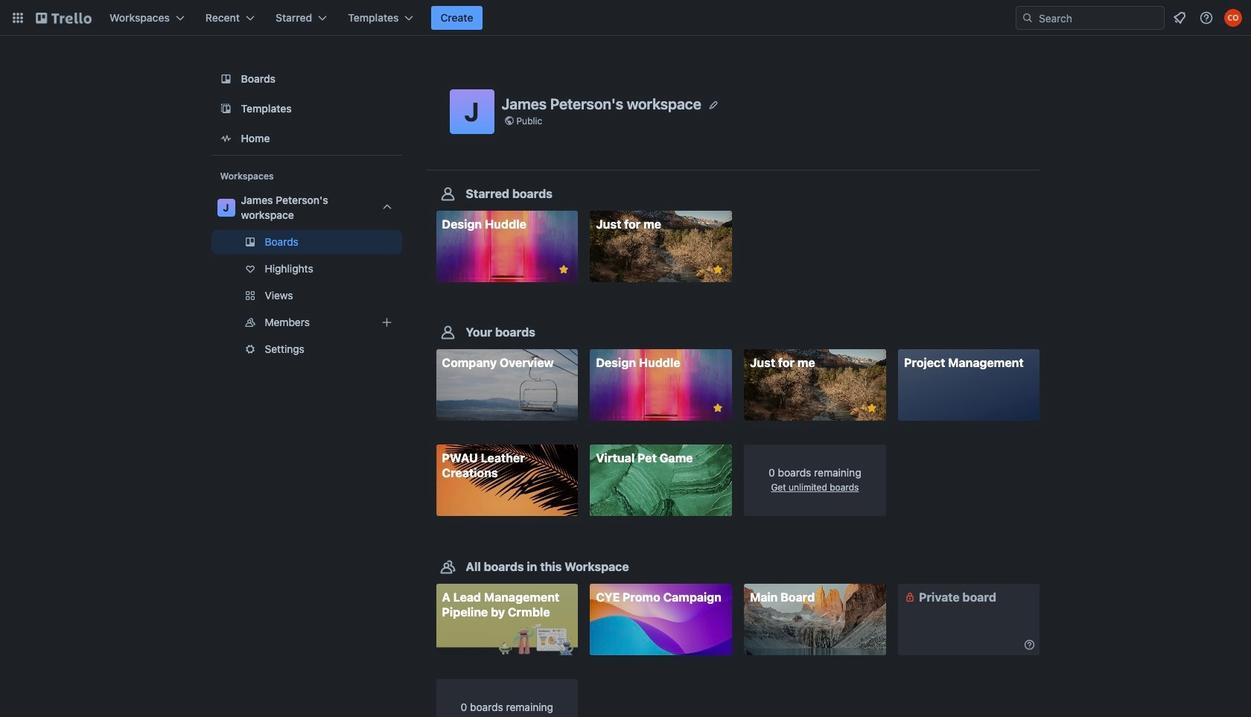 Task type: locate. For each thing, give the bounding box(es) containing it.
search image
[[1022, 12, 1034, 24]]

primary element
[[0, 0, 1252, 36]]

christina overa (christinaovera) image
[[1225, 9, 1243, 27]]

click to unstar this board. it will be removed from your starred list. image
[[711, 263, 725, 276], [866, 402, 879, 415]]

sm image
[[1023, 638, 1037, 652]]

Search field
[[1034, 7, 1165, 28]]

1 horizontal spatial click to unstar this board. it will be removed from your starred list. image
[[866, 402, 879, 415]]

add image
[[378, 314, 396, 332]]

0 horizontal spatial click to unstar this board. it will be removed from your starred list. image
[[711, 263, 725, 276]]

back to home image
[[36, 6, 92, 30]]

template board image
[[217, 100, 235, 118]]

1 vertical spatial click to unstar this board. it will be removed from your starred list. image
[[866, 402, 879, 415]]

0 notifications image
[[1171, 9, 1189, 27]]

click to unstar this board. it will be removed from your starred list. image
[[557, 263, 571, 276], [711, 402, 725, 415]]

0 horizontal spatial click to unstar this board. it will be removed from your starred list. image
[[557, 263, 571, 276]]

open information menu image
[[1200, 10, 1214, 25]]

1 vertical spatial click to unstar this board. it will be removed from your starred list. image
[[711, 402, 725, 415]]

0 vertical spatial click to unstar this board. it will be removed from your starred list. image
[[557, 263, 571, 276]]



Task type: describe. For each thing, give the bounding box(es) containing it.
home image
[[217, 130, 235, 148]]

sm image
[[903, 590, 918, 605]]

1 horizontal spatial click to unstar this board. it will be removed from your starred list. image
[[711, 402, 725, 415]]

0 vertical spatial click to unstar this board. it will be removed from your starred list. image
[[711, 263, 725, 276]]

board image
[[217, 70, 235, 88]]



Task type: vqa. For each thing, say whether or not it's contained in the screenshot.
the leftmost Greg Robinson (gregrobinson96) icon
no



